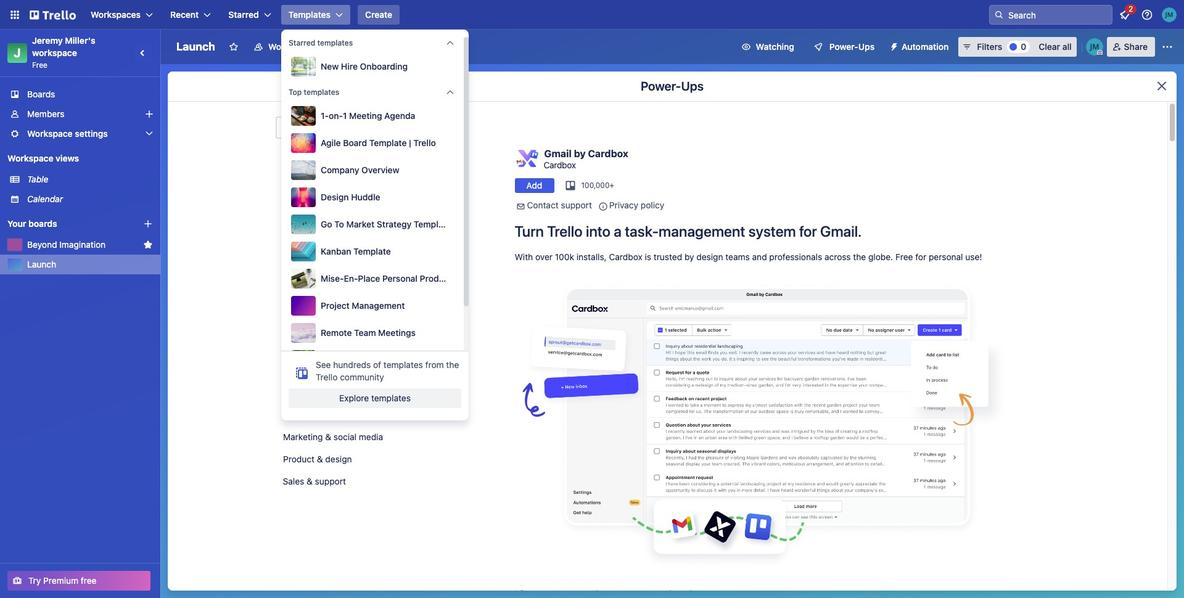 Task type: vqa. For each thing, say whether or not it's contained in the screenshot.
"Taco'S Co." text box
no



Task type: describe. For each thing, give the bounding box(es) containing it.
workspace visible
[[268, 41, 342, 52]]

templates for starred templates
[[317, 38, 353, 48]]

members link
[[0, 104, 160, 124]]

templates button
[[281, 5, 350, 25]]

1 horizontal spatial free
[[896, 252, 914, 262]]

made by trello
[[300, 207, 360, 218]]

teams
[[726, 252, 750, 262]]

communication & collaboration link
[[276, 317, 424, 336]]

contact support
[[527, 200, 592, 210]]

watching
[[756, 41, 795, 52]]

remote
[[321, 328, 352, 338]]

hundreds
[[333, 360, 371, 370]]

see hundreds of templates from the trello community
[[316, 360, 459, 383]]

beyond
[[27, 239, 57, 250]]

agenda
[[385, 110, 415, 121]]

remote team meetings
[[321, 328, 416, 338]]

create button
[[358, 5, 400, 25]]

remote team meetings button
[[289, 321, 457, 346]]

hr
[[283, 387, 295, 398]]

personal
[[929, 252, 964, 262]]

premium
[[43, 576, 78, 586]]

templates for top templates
[[304, 88, 340, 97]]

marketing & social media link
[[276, 428, 424, 447]]

& for it
[[293, 410, 299, 420]]

boards
[[28, 218, 57, 229]]

board utilities link
[[276, 294, 424, 314]]

workspace visible button
[[246, 37, 350, 57]]

0 vertical spatial design
[[697, 252, 724, 262]]

meetings
[[378, 328, 416, 338]]

workspace views
[[7, 153, 79, 164]]

this member is an admin of this board. image
[[1098, 50, 1103, 56]]

trello up 100k
[[547, 223, 583, 240]]

project management button
[[289, 294, 457, 318]]

trello inside see hundreds of templates from the trello community
[[316, 372, 338, 383]]

2 vertical spatial management
[[332, 410, 384, 420]]

1
[[343, 110, 347, 121]]

recent
[[170, 9, 199, 20]]

your
[[7, 218, 26, 229]]

developer
[[283, 343, 323, 354]]

try premium free button
[[7, 571, 151, 591]]

privacy
[[610, 200, 639, 210]]

beyond imagination
[[27, 239, 106, 250]]

project
[[321, 300, 350, 311]]

social
[[333, 432, 356, 442]]

clear all
[[1039, 41, 1072, 52]]

design huddle button
[[289, 185, 457, 210]]

the inside see hundreds of templates from the trello community
[[446, 360, 459, 370]]

1 vertical spatial automation
[[283, 276, 329, 287]]

starred for starred
[[228, 9, 259, 20]]

calendar link
[[27, 193, 153, 205]]

jeremy miller (jeremymiller198) image
[[1162, 7, 1177, 22]]

top
[[289, 88, 302, 97]]

1 vertical spatial template
[[414, 219, 451, 230]]

explore templates
[[339, 393, 411, 404]]

1 vertical spatial launch
[[27, 259, 56, 270]]

launch inside text box
[[176, 40, 215, 53]]

hr & operations
[[283, 387, 348, 398]]

workspaces button
[[83, 5, 160, 25]]

policy
[[641, 200, 665, 210]]

your boards
[[7, 218, 57, 229]]

power-ups inside power-ups "button"
[[830, 41, 875, 52]]

j
[[14, 46, 21, 60]]

go to market strategy template
[[321, 219, 451, 230]]

workspaces
[[91, 9, 141, 20]]

and
[[753, 252, 767, 262]]

open information menu image
[[1142, 9, 1154, 21]]

& for product
[[317, 454, 323, 465]]

communication
[[283, 321, 345, 331]]

template inside button
[[354, 246, 391, 257]]

|
[[409, 138, 411, 148]]

from
[[426, 360, 444, 370]]

watching button
[[734, 37, 802, 57]]

try
[[28, 576, 41, 586]]

agile board template | trello
[[321, 138, 436, 148]]

power-ups button
[[805, 37, 882, 57]]

launch link
[[27, 259, 153, 271]]

into
[[586, 223, 611, 240]]

overview
[[362, 165, 400, 175]]

analytics
[[283, 254, 319, 265]]

use!
[[966, 252, 983, 262]]

2 vertical spatial cardbox
[[609, 252, 643, 262]]

primary element
[[0, 0, 1185, 30]]

collapse image for starred templates
[[445, 38, 455, 48]]

kanban
[[321, 246, 351, 257]]

& for analytics
[[322, 254, 328, 265]]

project
[[301, 410, 329, 420]]

sales & support
[[283, 476, 346, 487]]

1 horizontal spatial for
[[916, 252, 927, 262]]

Search field
[[1005, 6, 1113, 24]]

settings
[[75, 128, 108, 139]]

turn trello into a task-management system for gmail.
[[515, 223, 862, 240]]

mise-en-place personal productivity system button
[[289, 267, 502, 291]]

automation button
[[885, 37, 957, 57]]

with over 100k installs, cardbox is trusted by design teams and professionals across the globe. free for personal use!
[[515, 252, 983, 262]]

free
[[81, 576, 97, 586]]

communication & collaboration
[[283, 321, 408, 331]]

0 horizontal spatial power-ups
[[641, 79, 704, 93]]

try premium free
[[28, 576, 97, 586]]

show menu image
[[1162, 41, 1174, 53]]

1 vertical spatial management
[[299, 365, 351, 376]]

product & design link
[[276, 450, 424, 470]]

ups inside "button"
[[859, 41, 875, 52]]

2 sm image from the left
[[597, 201, 610, 213]]

a
[[614, 223, 622, 240]]

workspace for workspace settings
[[27, 128, 73, 139]]

mise-
[[321, 273, 344, 284]]

made
[[300, 207, 323, 218]]

en-
[[344, 273, 358, 284]]

community
[[340, 372, 384, 383]]

0 horizontal spatial power-
[[641, 79, 682, 93]]

explore templates link
[[289, 389, 462, 408]]

create
[[365, 9, 393, 20]]

reporting
[[330, 254, 367, 265]]

templates for explore templates
[[371, 393, 411, 404]]

templates inside see hundreds of templates from the trello community
[[384, 360, 423, 370]]

menu containing 1-on-1 meeting agenda
[[289, 104, 502, 397]]

clear
[[1039, 41, 1061, 52]]



Task type: locate. For each thing, give the bounding box(es) containing it.
0 horizontal spatial the
[[446, 360, 459, 370]]

0 horizontal spatial support
[[315, 476, 346, 487]]

board inside button
[[343, 138, 367, 148]]

templates down see hundreds of templates from the trello community
[[371, 393, 411, 404]]

& right it
[[293, 410, 299, 420]]

1 horizontal spatial power-
[[830, 41, 859, 52]]

support down 100,000
[[561, 200, 592, 210]]

& right sales
[[307, 476, 313, 487]]

0 horizontal spatial free
[[32, 60, 48, 70]]

meeting
[[349, 110, 382, 121]]

all
[[1063, 41, 1072, 52]]

your boards with 2 items element
[[7, 217, 125, 231]]

sm image down 100,000 +
[[597, 201, 610, 213]]

the right from
[[446, 360, 459, 370]]

developer tools
[[283, 343, 345, 354]]

starred
[[228, 9, 259, 20], [289, 38, 315, 48]]

with
[[515, 252, 533, 262]]

management up 'operations' on the left bottom of the page
[[299, 365, 351, 376]]

hr & operations link
[[276, 383, 424, 403]]

template
[[370, 138, 407, 148], [414, 219, 451, 230], [354, 246, 391, 257]]

globe.
[[869, 252, 894, 262]]

add
[[527, 180, 543, 191]]

made by trello link
[[276, 201, 424, 225]]

starred left 'visible'
[[289, 38, 315, 48]]

& inside it & project management link
[[293, 410, 299, 420]]

starred for starred templates
[[289, 38, 315, 48]]

boards link
[[0, 85, 160, 104]]

developer tools link
[[276, 339, 424, 358]]

workspace down members
[[27, 128, 73, 139]]

workspace settings button
[[0, 124, 160, 144]]

0 horizontal spatial ups
[[682, 79, 704, 93]]

automation
[[902, 41, 949, 52], [283, 276, 329, 287]]

trello right |
[[414, 138, 436, 148]]

& inside sales & support 'link'
[[307, 476, 313, 487]]

1 vertical spatial free
[[896, 252, 914, 262]]

menu
[[289, 104, 502, 397]]

management down explore
[[332, 410, 384, 420]]

0 vertical spatial power-
[[830, 41, 859, 52]]

0
[[1021, 41, 1027, 52]]

starred up "star or unstar board" icon
[[228, 9, 259, 20]]

workspace for workspace visible
[[268, 41, 314, 52]]

& for sales
[[307, 476, 313, 487]]

starred inside dropdown button
[[228, 9, 259, 20]]

support down product & design on the left bottom
[[315, 476, 346, 487]]

filters
[[978, 41, 1003, 52]]

automation link
[[276, 272, 424, 292]]

100,000 +
[[582, 181, 615, 190]]

members
[[27, 109, 64, 119]]

1 horizontal spatial launch
[[176, 40, 215, 53]]

templates right of
[[384, 360, 423, 370]]

1 vertical spatial board
[[283, 299, 306, 309]]

gmail by cardbox cardbox
[[544, 148, 629, 170]]

for left personal
[[916, 252, 927, 262]]

design
[[697, 252, 724, 262], [325, 454, 352, 465]]

trello down see
[[316, 372, 338, 383]]

0 vertical spatial template
[[370, 138, 407, 148]]

kanban template
[[321, 246, 391, 257]]

1 collapse image from the top
[[445, 38, 455, 48]]

explore
[[339, 393, 369, 404]]

workspace inside dropdown button
[[27, 128, 73, 139]]

calendar
[[27, 194, 63, 204]]

1 horizontal spatial starred
[[289, 38, 315, 48]]

management up trusted
[[659, 223, 746, 240]]

collapse image
[[445, 38, 455, 48], [445, 88, 455, 97]]

2 vertical spatial template
[[354, 246, 391, 257]]

starred templates
[[289, 38, 353, 48]]

1 vertical spatial collapse image
[[445, 88, 455, 97]]

1 vertical spatial by
[[325, 207, 335, 218]]

& for communication
[[348, 321, 354, 331]]

add button
[[515, 178, 554, 193]]

1 horizontal spatial power-ups
[[830, 41, 875, 52]]

Search text field
[[276, 117, 424, 139]]

trello inside button
[[414, 138, 436, 148]]

professionals
[[770, 252, 823, 262]]

miller's
[[65, 35, 95, 46]]

design down marketing & social media
[[325, 454, 352, 465]]

& inside the product & design link
[[317, 454, 323, 465]]

search image
[[995, 10, 1005, 20]]

by right trusted
[[685, 252, 695, 262]]

automation inside button
[[902, 41, 949, 52]]

top templates
[[289, 88, 340, 97]]

2 notifications image
[[1118, 7, 1133, 22]]

sales
[[283, 476, 304, 487]]

1 horizontal spatial sm image
[[597, 201, 610, 213]]

trello up to
[[337, 207, 360, 218]]

cardbox down gmail on the top of the page
[[544, 160, 576, 170]]

0 horizontal spatial board
[[283, 299, 306, 309]]

0 horizontal spatial by
[[325, 207, 335, 218]]

template down go to market strategy template button
[[354, 246, 391, 257]]

0 horizontal spatial sm image
[[515, 201, 527, 213]]

hire
[[341, 61, 358, 72]]

management
[[659, 223, 746, 240], [299, 365, 351, 376], [332, 410, 384, 420]]

sm image
[[885, 37, 902, 54]]

100k
[[555, 252, 574, 262]]

personal
[[383, 273, 418, 284]]

templates up 1- on the top left
[[304, 88, 340, 97]]

the left 'globe.'
[[854, 252, 866, 262]]

template right strategy
[[414, 219, 451, 230]]

system
[[471, 273, 502, 284]]

contact
[[527, 200, 559, 210]]

trello
[[414, 138, 436, 148], [337, 207, 360, 218], [547, 223, 583, 240], [316, 372, 338, 383]]

for up professionals
[[800, 223, 817, 240]]

1 vertical spatial workspace
[[27, 128, 73, 139]]

1 horizontal spatial design
[[697, 252, 724, 262]]

by inside "made by trello" link
[[325, 207, 335, 218]]

marketing & social media
[[283, 432, 383, 442]]

1 vertical spatial cardbox
[[544, 160, 576, 170]]

0 horizontal spatial design
[[325, 454, 352, 465]]

go
[[321, 219, 332, 230]]

2 collapse image from the top
[[445, 88, 455, 97]]

0 vertical spatial support
[[561, 200, 592, 210]]

& inside hr & operations link
[[297, 387, 303, 398]]

agile board template | trello button
[[289, 131, 457, 155]]

1 vertical spatial the
[[446, 360, 459, 370]]

it & project management link
[[276, 405, 424, 425]]

by for gmail
[[574, 148, 586, 159]]

privacy policy
[[610, 200, 665, 210]]

+
[[610, 181, 615, 190]]

workspace navigation collapse icon image
[[135, 44, 152, 62]]

0 vertical spatial workspace
[[268, 41, 314, 52]]

workspace for workspace views
[[7, 153, 53, 164]]

0 vertical spatial ups
[[859, 41, 875, 52]]

featured
[[300, 153, 337, 164]]

0 horizontal spatial launch
[[27, 259, 56, 270]]

& up mise-
[[322, 254, 328, 265]]

starred button
[[221, 5, 279, 25]]

power- inside power-ups "button"
[[830, 41, 859, 52]]

2 vertical spatial workspace
[[7, 153, 53, 164]]

boards
[[27, 89, 55, 99]]

by right gmail on the top of the page
[[574, 148, 586, 159]]

turn
[[515, 223, 544, 240]]

0 vertical spatial the
[[854, 252, 866, 262]]

1 horizontal spatial board
[[343, 138, 367, 148]]

trusted
[[654, 252, 683, 262]]

1 horizontal spatial ups
[[859, 41, 875, 52]]

launch down beyond
[[27, 259, 56, 270]]

sm image
[[515, 201, 527, 213], [597, 201, 610, 213]]

templates up new
[[317, 38, 353, 48]]

cardbox up +
[[588, 148, 629, 159]]

0 horizontal spatial for
[[800, 223, 817, 240]]

1-on-1 meeting agenda
[[321, 110, 415, 121]]

free right 'globe.'
[[896, 252, 914, 262]]

by
[[574, 148, 586, 159], [325, 207, 335, 218], [685, 252, 695, 262]]

free inside jeremy miller's workspace free
[[32, 60, 48, 70]]

by up go
[[325, 207, 335, 218]]

& for hr
[[297, 387, 303, 398]]

0 vertical spatial by
[[574, 148, 586, 159]]

task-
[[625, 223, 659, 240]]

Board name text field
[[170, 37, 222, 57]]

design left "teams"
[[697, 252, 724, 262]]

on-
[[329, 110, 343, 121]]

back to home image
[[30, 5, 76, 25]]

clear all button
[[1034, 37, 1077, 57]]

1 vertical spatial for
[[916, 252, 927, 262]]

& right hr
[[297, 387, 303, 398]]

1 vertical spatial power-ups
[[641, 79, 704, 93]]

power-
[[830, 41, 859, 52], [641, 79, 682, 93]]

new
[[321, 61, 339, 72]]

mise-en-place personal productivity system
[[321, 273, 502, 284]]

starred icon image
[[143, 240, 153, 250]]

collapse image for top templates
[[445, 88, 455, 97]]

see
[[316, 360, 331, 370]]

sales & support link
[[276, 472, 424, 492]]

support inside 'link'
[[315, 476, 346, 487]]

0 vertical spatial starred
[[228, 9, 259, 20]]

1 vertical spatial power-
[[641, 79, 682, 93]]

share button
[[1107, 37, 1156, 57]]

by for made
[[325, 207, 335, 218]]

free down the workspace
[[32, 60, 48, 70]]

1 vertical spatial starred
[[289, 38, 315, 48]]

2 vertical spatial by
[[685, 252, 695, 262]]

& inside marketing & social media link
[[325, 432, 331, 442]]

& right product
[[317, 454, 323, 465]]

cardbox left is
[[609, 252, 643, 262]]

0 vertical spatial for
[[800, 223, 817, 240]]

the
[[854, 252, 866, 262], [446, 360, 459, 370]]

workspace inside button
[[268, 41, 314, 52]]

1 sm image from the left
[[515, 201, 527, 213]]

0 vertical spatial launch
[[176, 40, 215, 53]]

jeremy miller (jeremymiller198) image
[[1086, 38, 1104, 56]]

across
[[825, 252, 851, 262]]

& inside communication & collaboration link
[[348, 321, 354, 331]]

launch down "recent" popup button
[[176, 40, 215, 53]]

0 vertical spatial cardbox
[[588, 148, 629, 159]]

gmail.
[[821, 223, 862, 240]]

place
[[358, 273, 380, 284]]

management
[[352, 300, 405, 311]]

0 vertical spatial automation
[[902, 41, 949, 52]]

0 horizontal spatial starred
[[228, 9, 259, 20]]

file management
[[283, 365, 351, 376]]

by inside gmail by cardbox cardbox
[[574, 148, 586, 159]]

0 vertical spatial collapse image
[[445, 38, 455, 48]]

sm image down add button
[[515, 201, 527, 213]]

huddle
[[351, 192, 380, 202]]

launch
[[176, 40, 215, 53], [27, 259, 56, 270]]

0 vertical spatial power-ups
[[830, 41, 875, 52]]

product
[[283, 454, 314, 465]]

1 vertical spatial support
[[315, 476, 346, 487]]

board left utilities
[[283, 299, 306, 309]]

1 vertical spatial design
[[325, 454, 352, 465]]

2 horizontal spatial by
[[685, 252, 695, 262]]

0 vertical spatial board
[[343, 138, 367, 148]]

1 vertical spatial ups
[[682, 79, 704, 93]]

visible
[[316, 41, 342, 52]]

& left social
[[325, 432, 331, 442]]

0 vertical spatial management
[[659, 223, 746, 240]]

0 vertical spatial free
[[32, 60, 48, 70]]

featured link
[[276, 146, 424, 171]]

table link
[[27, 173, 153, 186]]

template left |
[[370, 138, 407, 148]]

file
[[283, 365, 297, 376]]

1 horizontal spatial by
[[574, 148, 586, 159]]

add board image
[[143, 219, 153, 229]]

1 horizontal spatial support
[[561, 200, 592, 210]]

collaboration
[[356, 321, 408, 331]]

workspace down templates
[[268, 41, 314, 52]]

free
[[32, 60, 48, 70], [896, 252, 914, 262]]

workspace up 'table'
[[7, 153, 53, 164]]

& left team
[[348, 321, 354, 331]]

star or unstar board image
[[229, 42, 239, 52]]

& for marketing
[[325, 432, 331, 442]]

board right agile
[[343, 138, 367, 148]]

imagination
[[59, 239, 106, 250]]

100,000
[[582, 181, 610, 190]]

example of the cardbox interface. image
[[515, 272, 1009, 573]]

1 horizontal spatial the
[[854, 252, 866, 262]]

1 horizontal spatial automation
[[902, 41, 949, 52]]

& inside analytics & reporting link
[[322, 254, 328, 265]]

0 horizontal spatial automation
[[283, 276, 329, 287]]



